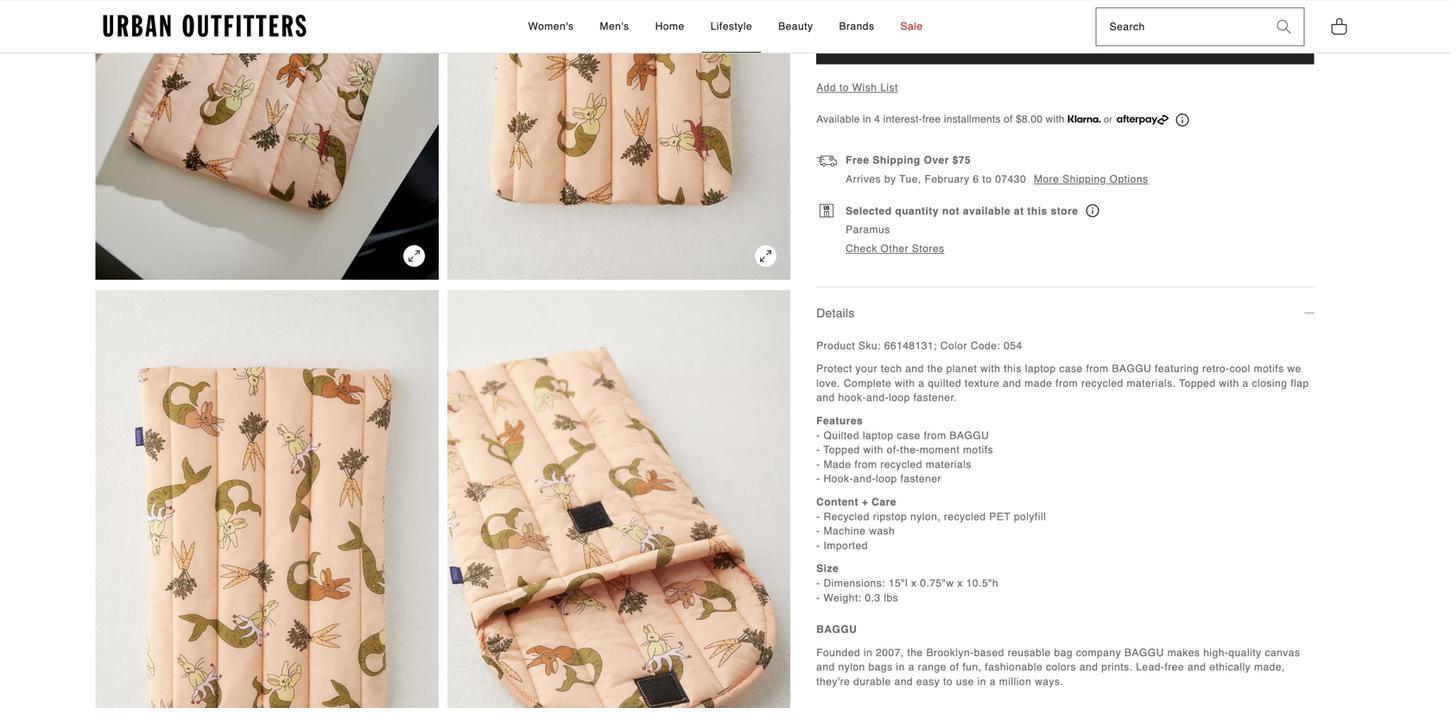 Task type: locate. For each thing, give the bounding box(es) containing it.
durable
[[854, 676, 891, 688]]

topped inside features - quilted laptop case from baggu - topped with of-the-moment motifs - made from recycled materials - hook-and-loop fastener
[[824, 444, 860, 456]]

with inside features - quilted laptop case from baggu - topped with of-the-moment motifs - made from recycled materials - hook-and-loop fastener
[[864, 444, 884, 456]]

0 horizontal spatial motifs
[[963, 444, 994, 456]]

to left wish
[[840, 82, 849, 94]]

and- down complete
[[867, 392, 889, 404]]

the inside the founded in 2007, the brooklyn-based reusable bag company baggu makes high-quality canvas and nylon bags in a range of fun, fashionable colors and prints. lead-free and ethically made, they're durable and easy to use in a million ways.
[[908, 647, 923, 659]]

6
[[973, 173, 979, 185]]

made,
[[1254, 661, 1285, 674]]

ripstop
[[873, 511, 907, 523]]

x left 10.5"h
[[958, 577, 963, 590]]

2 horizontal spatial recycled
[[1082, 377, 1124, 389]]

and right "tech"
[[906, 363, 924, 375]]

to left bag on the top right of the page
[[1058, 35, 1074, 52]]

quilted
[[928, 377, 962, 389]]

1 horizontal spatial motifs
[[1254, 363, 1284, 375]]

shipping up by
[[873, 154, 921, 166]]

installments
[[944, 113, 1001, 125]]

0 horizontal spatial case
[[897, 430, 921, 442]]

- left 'made' on the bottom of page
[[817, 459, 821, 471]]

- left machine
[[817, 525, 821, 537]]

canvas
[[1265, 647, 1301, 659]]

free left installments on the right of the page
[[923, 113, 941, 125]]

quality
[[1229, 647, 1262, 659]]

x right 15"l at the bottom
[[911, 577, 917, 590]]

bags
[[869, 661, 893, 674]]

loop down "tech"
[[889, 392, 910, 404]]

list
[[881, 82, 898, 94]]

from right 'made' on the bottom of page
[[855, 459, 877, 471]]

loop
[[889, 392, 910, 404], [876, 473, 897, 485]]

1 x from the left
[[911, 577, 917, 590]]

0 horizontal spatial free
[[923, 113, 941, 125]]

1 vertical spatial this
[[1004, 363, 1022, 375]]

with down cool
[[1219, 377, 1240, 389]]

0.3
[[865, 592, 881, 604]]

size - dimensions: 15"l x 0.75"w x 10.5"h - weight: 0.3 lbs
[[817, 563, 999, 604]]

- up 'size'
[[817, 540, 821, 552]]

baggu up materials.
[[1112, 363, 1152, 375]]

baggu inside protect your tech and the planet with this laptop case from baggu featuring retro-cool motifs we love. complete with a quilted texture and made from recycled materials. topped with a closing flap and hook-and-loop fastener.
[[1112, 363, 1152, 375]]

free
[[846, 154, 870, 166]]

reusable
[[1008, 647, 1051, 659]]

quilted
[[824, 430, 860, 442]]

free down makes
[[1165, 661, 1185, 674]]

10.5"h
[[967, 577, 999, 590]]

- left quilted
[[817, 430, 821, 442]]

we
[[1288, 363, 1302, 375]]

quantity
[[895, 205, 939, 217]]

motifs up materials
[[963, 444, 994, 456]]

1 horizontal spatial of
[[1004, 113, 1013, 125]]

lifestyle link
[[702, 1, 761, 53]]

company
[[1076, 647, 1122, 659]]

the up quilted
[[928, 363, 943, 375]]

loop up care
[[876, 473, 897, 485]]

february
[[925, 173, 970, 185]]

0 vertical spatial motifs
[[1254, 363, 1284, 375]]

selected
[[846, 205, 892, 217]]

hook-
[[839, 392, 867, 404]]

0.75"w
[[920, 577, 954, 590]]

motifs inside features - quilted laptop case from baggu - topped with of-the-moment motifs - made from recycled materials - hook-and-loop fastener
[[963, 444, 994, 456]]

and
[[906, 363, 924, 375], [1003, 377, 1022, 389], [817, 392, 835, 404], [817, 661, 835, 674], [1080, 661, 1098, 674], [1188, 661, 1207, 674], [895, 676, 913, 688]]

a up the "fastener."
[[919, 377, 925, 389]]

1 vertical spatial free
[[1165, 661, 1185, 674]]

based
[[974, 647, 1005, 659]]

interest-
[[884, 113, 923, 125]]

0 horizontal spatial topped
[[824, 444, 860, 456]]

product
[[817, 340, 855, 352]]

- down content at the bottom
[[817, 511, 821, 523]]

0 vertical spatial add
[[1022, 35, 1054, 52]]

0 horizontal spatial of
[[950, 661, 960, 674]]

the up range
[[908, 647, 923, 659]]

with
[[1046, 113, 1065, 125], [981, 363, 1001, 375], [895, 377, 915, 389], [1219, 377, 1240, 389], [864, 444, 884, 456]]

1 vertical spatial motifs
[[963, 444, 994, 456]]

laptop up of-
[[863, 430, 894, 442]]

high-
[[1204, 647, 1229, 659]]

baggu up moment
[[950, 430, 989, 442]]

0 vertical spatial the
[[928, 363, 943, 375]]

motifs
[[1254, 363, 1284, 375], [963, 444, 994, 456]]

a down cool
[[1243, 377, 1249, 389]]

and left made
[[1003, 377, 1022, 389]]

available
[[963, 205, 1011, 217]]

color
[[941, 340, 968, 352]]

0 horizontal spatial x
[[911, 577, 917, 590]]

1 horizontal spatial topped
[[1180, 377, 1216, 389]]

0 vertical spatial free
[[923, 113, 941, 125]]

paramus check other stores
[[846, 224, 945, 255]]

to left use
[[944, 676, 953, 688]]

laptop up made
[[1025, 363, 1056, 375]]

case up the- on the right bottom of the page
[[897, 430, 921, 442]]

recycled
[[1082, 377, 1124, 389], [881, 459, 923, 471], [944, 511, 986, 523]]

baggu puffy 16" recycled laptop sleeve #3 image
[[447, 290, 791, 708]]

in left 4
[[863, 113, 872, 125]]

add to wish list
[[817, 82, 898, 94]]

1 horizontal spatial this
[[1028, 205, 1048, 217]]

this
[[1028, 205, 1048, 217], [1004, 363, 1022, 375]]

baggu inside features - quilted laptop case from baggu - topped with of-the-moment motifs - made from recycled materials - hook-and-loop fastener
[[950, 430, 989, 442]]

my shopping bag image
[[1331, 17, 1348, 36]]

1 vertical spatial topped
[[824, 444, 860, 456]]

case down details 'dropdown button' in the top right of the page
[[1060, 363, 1083, 375]]

baggu inside the founded in 2007, the brooklyn-based reusable bag company baggu makes high-quality canvas and nylon bags in a range of fun, fashionable colors and prints. lead-free and ethically made, they're durable and easy to use in a million ways.
[[1125, 647, 1164, 659]]

2007,
[[876, 647, 904, 659]]

topped down quilted
[[824, 444, 860, 456]]

zoom in image
[[403, 245, 425, 267]]

afterpay image
[[1117, 115, 1169, 125]]

x
[[911, 577, 917, 590], [958, 577, 963, 590]]

None search field
[[1097, 8, 1264, 46]]

2 vertical spatial recycled
[[944, 511, 986, 523]]

to
[[1058, 35, 1074, 52], [840, 82, 849, 94], [983, 173, 992, 185], [944, 676, 953, 688]]

wish
[[852, 82, 877, 94]]

and- inside protect your tech and the planet with this laptop case from baggu featuring retro-cool motifs we love. complete with a quilted texture and made from recycled materials. topped with a closing flap and hook-and-loop fastener.
[[867, 392, 889, 404]]

case
[[1060, 363, 1083, 375], [897, 430, 921, 442]]

from
[[1086, 363, 1109, 375], [1056, 377, 1078, 389], [924, 430, 947, 442], [855, 459, 877, 471]]

the
[[928, 363, 943, 375], [908, 647, 923, 659]]

store pickup image
[[820, 204, 834, 217], [820, 204, 834, 217]]

home link
[[647, 1, 693, 53]]

by
[[885, 173, 896, 185]]

recycled left materials.
[[1082, 377, 1124, 389]]

0 vertical spatial topped
[[1180, 377, 1216, 389]]

use
[[956, 676, 974, 688]]

1 vertical spatial and-
[[854, 473, 876, 485]]

1 vertical spatial laptop
[[863, 430, 894, 442]]

add
[[1022, 35, 1054, 52], [817, 82, 836, 94]]

available in 4 interest-free installments of $8.00 with
[[817, 113, 1068, 125]]

range
[[918, 661, 947, 674]]

0 vertical spatial laptop
[[1025, 363, 1056, 375]]

ethically
[[1210, 661, 1251, 674]]

shipping up store pickup icon
[[1063, 173, 1107, 185]]

a left range
[[909, 661, 915, 674]]

home
[[655, 20, 685, 32]]

to right 6 on the right top
[[983, 173, 992, 185]]

topped inside protect your tech and the planet with this laptop case from baggu featuring retro-cool motifs we love. complete with a quilted texture and made from recycled materials. topped with a closing flap and hook-and-loop fastener.
[[1180, 377, 1216, 389]]

- left 'weight:'
[[817, 592, 821, 604]]

1 horizontal spatial recycled
[[944, 511, 986, 523]]

1 vertical spatial add
[[817, 82, 836, 94]]

1 vertical spatial case
[[897, 430, 921, 442]]

to inside the founded in 2007, the brooklyn-based reusable bag company baggu makes high-quality canvas and nylon bags in a range of fun, fashionable colors and prints. lead-free and ethically made, they're durable and easy to use in a million ways.
[[944, 676, 953, 688]]

1 vertical spatial of
[[950, 661, 960, 674]]

fastener
[[901, 473, 942, 485]]

this down 054
[[1004, 363, 1022, 375]]

0 horizontal spatial shipping
[[873, 154, 921, 166]]

from up moment
[[924, 430, 947, 442]]

a
[[919, 377, 925, 389], [1243, 377, 1249, 389], [909, 661, 915, 674], [990, 676, 996, 688]]

of left $8.00
[[1004, 113, 1013, 125]]

2 - from the top
[[817, 444, 821, 456]]

1 vertical spatial the
[[908, 647, 923, 659]]

of down "brooklyn-"
[[950, 661, 960, 674]]

0 horizontal spatial add
[[817, 82, 836, 94]]

pet
[[990, 511, 1011, 523]]

laptop
[[1025, 363, 1056, 375], [863, 430, 894, 442]]

baggu up lead- on the right of page
[[1125, 647, 1164, 659]]

0 vertical spatial of
[[1004, 113, 1013, 125]]

baggu puffy 16" recycled laptop sleeve image
[[96, 0, 439, 280]]

topped down retro-
[[1180, 377, 1216, 389]]

0 vertical spatial loop
[[889, 392, 910, 404]]

0 vertical spatial recycled
[[1082, 377, 1124, 389]]

topped
[[1180, 377, 1216, 389], [824, 444, 860, 456]]

1 vertical spatial shipping
[[1063, 173, 1107, 185]]

1 vertical spatial recycled
[[881, 459, 923, 471]]

with down "tech"
[[895, 377, 915, 389]]

recycled left pet
[[944, 511, 986, 523]]

0 horizontal spatial the
[[908, 647, 923, 659]]

0 vertical spatial this
[[1028, 205, 1048, 217]]

add left bag on the top right of the page
[[1022, 35, 1054, 52]]

- down 'size'
[[817, 577, 821, 590]]

8 - from the top
[[817, 577, 821, 590]]

over
[[924, 154, 949, 166]]

and-
[[867, 392, 889, 404], [854, 473, 876, 485]]

women's link
[[520, 1, 583, 53]]

complete
[[844, 377, 892, 389]]

0 horizontal spatial this
[[1004, 363, 1022, 375]]

to inside button
[[1058, 35, 1074, 52]]

1 horizontal spatial case
[[1060, 363, 1083, 375]]

recycled down of-
[[881, 459, 923, 471]]

add to bag
[[1022, 35, 1109, 52]]

and- up +
[[854, 473, 876, 485]]

- down features
[[817, 444, 821, 456]]

recycled inside features - quilted laptop case from baggu - topped with of-the-moment motifs - made from recycled materials - hook-and-loop fastener
[[881, 459, 923, 471]]

1 horizontal spatial the
[[928, 363, 943, 375]]

loop inside features - quilted laptop case from baggu - topped with of-the-moment motifs - made from recycled materials - hook-and-loop fastener
[[876, 473, 897, 485]]

1 - from the top
[[817, 430, 821, 442]]

$8.00
[[1016, 113, 1043, 125]]

recycled
[[824, 511, 870, 523]]

0 horizontal spatial laptop
[[863, 430, 894, 442]]

0 vertical spatial and-
[[867, 392, 889, 404]]

6 - from the top
[[817, 525, 821, 537]]

with left of-
[[864, 444, 884, 456]]

- left hook-
[[817, 473, 821, 485]]

1 horizontal spatial laptop
[[1025, 363, 1056, 375]]

1 horizontal spatial free
[[1165, 661, 1185, 674]]

lbs
[[884, 592, 899, 604]]

1 horizontal spatial x
[[958, 577, 963, 590]]

add for add to wish list
[[817, 82, 836, 94]]

protect
[[817, 363, 852, 375]]

love.
[[817, 377, 841, 389]]

this right the at at the top right of the page
[[1028, 205, 1048, 217]]

0 vertical spatial case
[[1060, 363, 1083, 375]]

add up available at top right
[[817, 82, 836, 94]]

and down love.
[[817, 392, 835, 404]]

free
[[923, 113, 941, 125], [1165, 661, 1185, 674]]

add inside button
[[1022, 35, 1054, 52]]

1 horizontal spatial add
[[1022, 35, 1054, 52]]

motifs up the closing
[[1254, 363, 1284, 375]]

materials
[[926, 459, 972, 471]]

0 horizontal spatial recycled
[[881, 459, 923, 471]]

case inside protect your tech and the planet with this laptop case from baggu featuring retro-cool motifs we love. complete with a quilted texture and made from recycled materials. topped with a closing flap and hook-and-loop fastener.
[[1060, 363, 1083, 375]]

1 vertical spatial loop
[[876, 473, 897, 485]]



Task type: vqa. For each thing, say whether or not it's contained in the screenshot.
left the $49.00
no



Task type: describe. For each thing, give the bounding box(es) containing it.
lead-
[[1136, 661, 1165, 674]]

more shipping options button
[[1034, 172, 1149, 187]]

free inside the founded in 2007, the brooklyn-based reusable bag company baggu makes high-quality canvas and nylon bags in a range of fun, fashionable colors and prints. lead-free and ethically made, they're durable and easy to use in a million ways.
[[1165, 661, 1185, 674]]

men's link
[[591, 1, 638, 53]]

code:
[[971, 340, 1001, 352]]

sale link
[[892, 1, 932, 53]]

fastener.
[[914, 392, 957, 404]]

4
[[875, 113, 881, 125]]

size
[[817, 563, 839, 575]]

details button
[[817, 287, 1315, 339]]

polyfill
[[1014, 511, 1046, 523]]

store pickup image
[[1086, 204, 1099, 217]]

other
[[881, 243, 909, 255]]

hook-
[[824, 473, 854, 485]]

machine
[[824, 525, 866, 537]]

moment
[[920, 444, 960, 456]]

tue,
[[900, 173, 922, 185]]

details
[[817, 306, 855, 320]]

dimensions:
[[824, 577, 886, 590]]

features - quilted laptop case from baggu - topped with of-the-moment motifs - made from recycled materials - hook-and-loop fastener
[[817, 415, 994, 485]]

add to bag button
[[817, 23, 1315, 64]]

care
[[872, 496, 897, 508]]

planet
[[947, 363, 977, 375]]

beauty link
[[770, 1, 822, 53]]

and left easy
[[895, 676, 913, 688]]

+
[[862, 496, 869, 508]]

closing
[[1252, 377, 1288, 389]]

free shipping over $75 arrives by tue, february 6 to 07430 more shipping options
[[846, 154, 1149, 185]]

klarna image
[[1068, 115, 1101, 123]]

cool
[[1230, 363, 1251, 375]]

main navigation element
[[373, 1, 1079, 53]]

tech
[[881, 363, 902, 375]]

with right $8.00
[[1046, 113, 1065, 125]]

retro-
[[1203, 363, 1230, 375]]

imported
[[824, 540, 868, 552]]

available
[[817, 113, 860, 125]]

in right use
[[978, 676, 987, 688]]

baggu puffy 16" recycled laptop sleeve #2 image
[[96, 290, 439, 708]]

stores
[[912, 243, 945, 255]]

arrives
[[846, 173, 881, 185]]

flap
[[1291, 377, 1309, 389]]

the-
[[900, 444, 920, 456]]

3 - from the top
[[817, 459, 821, 471]]

motifs inside protect your tech and the planet with this laptop case from baggu featuring retro-cool motifs we love. complete with a quilted texture and made from recycled materials. topped with a closing flap and hook-and-loop fastener.
[[1254, 363, 1284, 375]]

featuring
[[1155, 363, 1199, 375]]

they're
[[817, 676, 850, 688]]

add for add to bag
[[1022, 35, 1054, 52]]

bag
[[1079, 35, 1109, 52]]

in up bags
[[864, 647, 873, 659]]

men's
[[600, 20, 629, 32]]

sku:
[[859, 340, 881, 352]]

lifestyle
[[711, 20, 753, 32]]

with up texture
[[981, 363, 1001, 375]]

from down details 'dropdown button' in the top right of the page
[[1086, 363, 1109, 375]]

and down company
[[1080, 661, 1098, 674]]

content + care - recycled ripstop nylon, recycled pet polyfill - machine wash - imported
[[817, 496, 1046, 552]]

the inside protect your tech and the planet with this laptop case from baggu featuring retro-cool motifs we love. complete with a quilted texture and made from recycled materials. topped with a closing flap and hook-and-loop fastener.
[[928, 363, 943, 375]]

9 - from the top
[[817, 592, 821, 604]]

made
[[824, 459, 851, 471]]

check
[[846, 243, 878, 255]]

colors
[[1046, 661, 1077, 674]]

5 - from the top
[[817, 511, 821, 523]]

66148131;
[[884, 340, 937, 352]]

urban outfitters image
[[103, 15, 306, 37]]

texture
[[965, 377, 1000, 389]]

or
[[1104, 114, 1113, 125]]

million
[[999, 676, 1032, 688]]

from right made
[[1056, 377, 1078, 389]]

nylon
[[839, 661, 865, 674]]

to inside free shipping over $75 arrives by tue, february 6 to 07430 more shipping options
[[983, 173, 992, 185]]

baggu puffy 16" recycled laptop sleeve #1 image
[[447, 0, 791, 280]]

more
[[1034, 173, 1060, 185]]

prints.
[[1102, 661, 1133, 674]]

founded in 2007, the brooklyn-based reusable bag company baggu makes high-quality canvas and nylon bags in a range of fun, fashionable colors and prints. lead-free and ethically made, they're durable and easy to use in a million ways.
[[817, 647, 1301, 688]]

laptop inside protect your tech and the planet with this laptop case from baggu featuring retro-cool motifs we love. complete with a quilted texture and made from recycled materials. topped with a closing flap and hook-and-loop fastener.
[[1025, 363, 1056, 375]]

check other stores button
[[846, 242, 945, 256]]

054
[[1004, 340, 1023, 352]]

this inside protect your tech and the planet with this laptop case from baggu featuring retro-cool motifs we love. complete with a quilted texture and made from recycled materials. topped with a closing flap and hook-and-loop fastener.
[[1004, 363, 1022, 375]]

content
[[817, 496, 859, 508]]

search image
[[1277, 20, 1291, 34]]

shipping options image
[[817, 153, 837, 174]]

bag
[[1055, 647, 1073, 659]]

2 x from the left
[[958, 577, 963, 590]]

case inside features - quilted laptop case from baggu - topped with of-the-moment motifs - made from recycled materials - hook-and-loop fastener
[[897, 430, 921, 442]]

7 - from the top
[[817, 540, 821, 552]]

0 vertical spatial shipping
[[873, 154, 921, 166]]

a left million on the right bottom of page
[[990, 676, 996, 688]]

baggu up founded at the right bottom of the page
[[817, 624, 857, 636]]

options
[[1110, 173, 1149, 185]]

brooklyn-
[[927, 647, 974, 659]]

brands link
[[831, 1, 883, 53]]

laptop inside features - quilted laptop case from baggu - topped with of-the-moment motifs - made from recycled materials - hook-and-loop fastener
[[863, 430, 894, 442]]

recycled inside protect your tech and the planet with this laptop case from baggu featuring retro-cool motifs we love. complete with a quilted texture and made from recycled materials. topped with a closing flap and hook-and-loop fastener.
[[1082, 377, 1124, 389]]

fun,
[[963, 661, 982, 674]]

nylon,
[[911, 511, 941, 523]]

fashionable
[[985, 661, 1043, 674]]

makes
[[1168, 647, 1200, 659]]

$75
[[953, 154, 971, 166]]

women's
[[528, 20, 574, 32]]

weight:
[[824, 592, 862, 604]]

15"l
[[889, 577, 908, 590]]

or button
[[1068, 111, 1189, 127]]

your
[[856, 363, 878, 375]]

4 - from the top
[[817, 473, 821, 485]]

and up they're
[[817, 661, 835, 674]]

loop inside protect your tech and the planet with this laptop case from baggu featuring retro-cool motifs we love. complete with a quilted texture and made from recycled materials. topped with a closing flap and hook-and-loop fastener.
[[889, 392, 910, 404]]

and down makes
[[1188, 661, 1207, 674]]

in down 2007,
[[896, 661, 905, 674]]

zoom in image
[[755, 245, 777, 267]]

recycled inside content + care - recycled ripstop nylon, recycled pet polyfill - machine wash - imported
[[944, 511, 986, 523]]

product sku: 66148131; color code: 054
[[817, 340, 1023, 352]]

and- inside features - quilted laptop case from baggu - topped with of-the-moment motifs - made from recycled materials - hook-and-loop fastener
[[854, 473, 876, 485]]

add to wish list button
[[817, 82, 898, 94]]

Search text field
[[1097, 8, 1264, 46]]

features
[[817, 415, 863, 427]]

1 horizontal spatial shipping
[[1063, 173, 1107, 185]]

of inside the founded in 2007, the brooklyn-based reusable bag company baggu makes high-quality canvas and nylon bags in a range of fun, fashionable colors and prints. lead-free and ethically made, they're durable and easy to use in a million ways.
[[950, 661, 960, 674]]

store
[[1051, 205, 1079, 217]]

paramus
[[846, 224, 891, 236]]

ways.
[[1035, 676, 1064, 688]]



